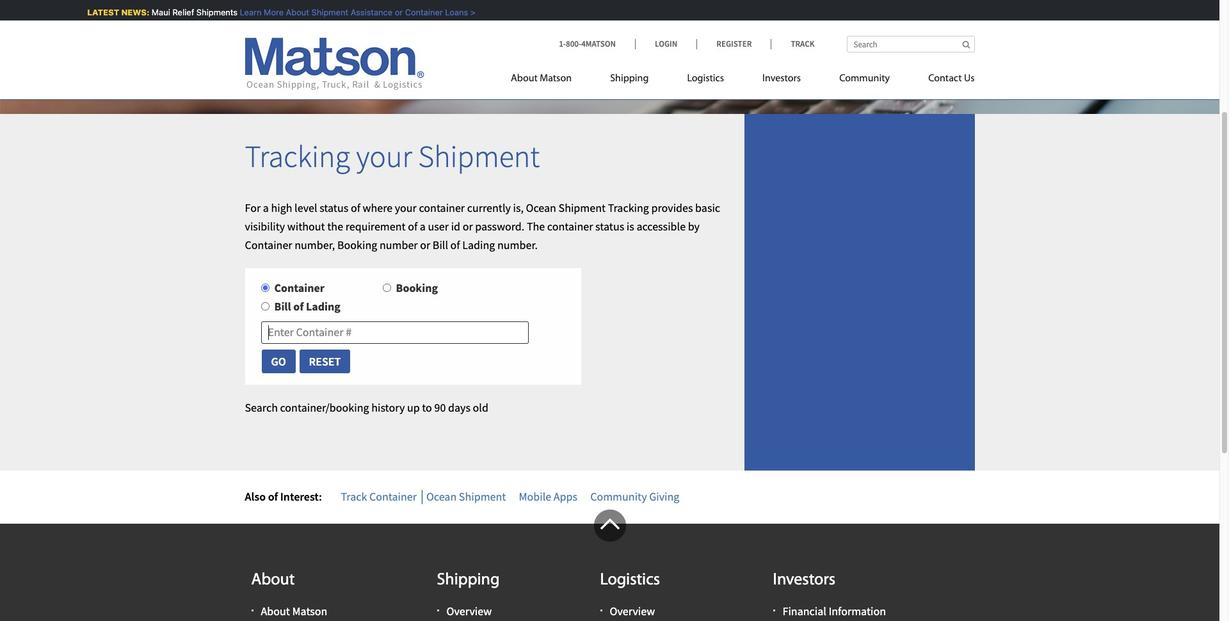 Task type: vqa. For each thing, say whether or not it's contained in the screenshot.
Latest
yes



Task type: describe. For each thing, give the bounding box(es) containing it.
matson inside "footer"
[[292, 604, 327, 618]]

loans
[[444, 7, 467, 17]]

learn
[[238, 7, 260, 17]]

about matson inside top menu navigation
[[511, 74, 572, 84]]

financial information link
[[783, 604, 886, 618]]

container/booking
[[280, 400, 369, 415]]

is
[[627, 219, 634, 234]]

overview link for logistics
[[610, 604, 655, 618]]

overview link for shipping
[[447, 604, 492, 618]]

latest
[[86, 7, 118, 17]]

mobile
[[519, 490, 551, 504]]

contact us link
[[909, 67, 975, 93]]

user
[[428, 219, 449, 234]]

0 vertical spatial about matson link
[[511, 67, 591, 93]]

1 vertical spatial about matson link
[[261, 604, 327, 618]]

logistics inside top menu navigation
[[687, 74, 724, 84]]

mobile apps
[[519, 490, 578, 504]]

also
[[245, 490, 266, 504]]

search image
[[963, 40, 970, 49]]

for a high level status of where your container currently is, ocean shipment tracking provides basic visibility without the requirement of a user id or password. the container status is accessible by container number, booking number or bill of lading number.
[[245, 200, 720, 252]]

0 vertical spatial your
[[356, 137, 412, 176]]

1-800-4matson
[[559, 38, 616, 49]]

1 horizontal spatial booking
[[396, 281, 438, 295]]

shipment right the │ocean
[[459, 490, 506, 504]]

id
[[451, 219, 460, 234]]

level
[[295, 200, 317, 215]]

password.
[[475, 219, 525, 234]]

number
[[380, 237, 418, 252]]

track container │ocean shipment
[[341, 490, 506, 504]]

0 horizontal spatial lading
[[306, 299, 341, 314]]

booking inside for a high level status of where your container currently is, ocean shipment tracking provides basic visibility without the requirement of a user id or password. the container status is accessible by container number, booking number or bill of lading number.
[[337, 237, 377, 252]]

latest news: maui relief shipments learn more about shipment assistance or container loans >
[[86, 7, 474, 17]]

financial
[[783, 604, 827, 618]]

learn more about shipment assistance or container loans > link
[[238, 7, 474, 17]]

shipment up currently
[[418, 137, 540, 176]]

high
[[271, 200, 292, 215]]

contact us
[[929, 74, 975, 84]]

Bill of Lading radio
[[261, 302, 269, 311]]

1 horizontal spatial or
[[420, 237, 430, 252]]

also of interest:
[[245, 490, 322, 504]]

shipment left assistance
[[310, 7, 347, 17]]

0 vertical spatial status
[[320, 200, 349, 215]]

0 vertical spatial container
[[419, 200, 465, 215]]

visibility
[[245, 219, 285, 234]]

community link
[[820, 67, 909, 93]]

blue matson logo with ocean, shipping, truck, rail and logistics written beneath it. image
[[245, 38, 424, 90]]

currently
[[467, 200, 511, 215]]

2 horizontal spatial or
[[463, 219, 473, 234]]

shipping link
[[591, 67, 668, 93]]

us
[[964, 74, 975, 84]]

maui
[[150, 7, 169, 17]]

track for track link
[[791, 38, 815, 49]]

overview for shipping
[[447, 604, 492, 618]]

1 vertical spatial status
[[596, 219, 625, 234]]

information
[[829, 604, 886, 618]]

overview for logistics
[[610, 604, 655, 618]]

Search search field
[[847, 36, 975, 53]]

apps
[[554, 490, 578, 504]]

search
[[245, 400, 278, 415]]

of right bill of lading option
[[293, 299, 304, 314]]

bill inside for a high level status of where your container currently is, ocean shipment tracking provides basic visibility without the requirement of a user id or password. the container status is accessible by container number, booking number or bill of lading number.
[[433, 237, 448, 252]]

1 vertical spatial bill
[[274, 299, 291, 314]]

community for community giving
[[590, 490, 647, 504]]

to
[[422, 400, 432, 415]]

container up bill of lading
[[274, 281, 325, 295]]

0 horizontal spatial or
[[393, 7, 401, 17]]

register link
[[697, 38, 771, 49]]

90
[[434, 400, 446, 415]]

1 vertical spatial investors
[[773, 572, 836, 589]]

│ocean
[[419, 490, 457, 504]]

1-
[[559, 38, 566, 49]]

tracking your shipment
[[245, 137, 540, 176]]



Task type: locate. For each thing, give the bounding box(es) containing it.
shipping
[[610, 74, 649, 84], [437, 572, 500, 589]]

0 horizontal spatial about matson
[[261, 604, 327, 618]]

logistics link
[[668, 67, 743, 93]]

about inside top menu navigation
[[511, 74, 538, 84]]

tracking up is
[[608, 200, 649, 215]]

0 vertical spatial matson
[[540, 74, 572, 84]]

0 horizontal spatial shipping
[[437, 572, 500, 589]]

bill down user
[[433, 237, 448, 252]]

1 vertical spatial tracking
[[608, 200, 649, 215]]

shipment right ocean
[[559, 200, 606, 215]]

about matson
[[511, 74, 572, 84], [261, 604, 327, 618]]

footer containing about
[[0, 510, 1220, 621]]

shipping inside top menu navigation
[[610, 74, 649, 84]]

or right assistance
[[393, 7, 401, 17]]

customer inputing information via laptop to matson's online tools. image
[[0, 0, 1220, 114]]

container inside for a high level status of where your container currently is, ocean shipment tracking provides basic visibility without the requirement of a user id or password. the container status is accessible by container number, booking number or bill of lading number.
[[245, 237, 292, 252]]

track up investors link
[[791, 38, 815, 49]]

0 horizontal spatial overview
[[447, 604, 492, 618]]

matson
[[540, 74, 572, 84], [292, 604, 327, 618]]

or down user
[[420, 237, 430, 252]]

800-
[[566, 38, 582, 49]]

1 overview from the left
[[447, 604, 492, 618]]

1 vertical spatial lading
[[306, 299, 341, 314]]

1 horizontal spatial tracking
[[608, 200, 649, 215]]

is,
[[513, 200, 524, 215]]

shipments
[[195, 7, 236, 17]]

matson inside about matson link
[[540, 74, 572, 84]]

logistics
[[687, 74, 724, 84], [600, 572, 660, 589]]

your up where
[[356, 137, 412, 176]]

container left the loans
[[404, 7, 441, 17]]

about matson link
[[511, 67, 591, 93], [261, 604, 327, 618]]

accessible
[[637, 219, 686, 234]]

1 vertical spatial matson
[[292, 604, 327, 618]]

tracking up level
[[245, 137, 350, 176]]

1 vertical spatial shipping
[[437, 572, 500, 589]]

booking right booking option
[[396, 281, 438, 295]]

1 vertical spatial community
[[590, 490, 647, 504]]

0 horizontal spatial container
[[419, 200, 465, 215]]

1 horizontal spatial container
[[547, 219, 593, 234]]

login
[[655, 38, 678, 49]]

0 horizontal spatial booking
[[337, 237, 377, 252]]

1 horizontal spatial lading
[[462, 237, 495, 252]]

0 horizontal spatial matson
[[292, 604, 327, 618]]

0 horizontal spatial status
[[320, 200, 349, 215]]

track right interest:
[[341, 490, 367, 504]]

lading right bill of lading option
[[306, 299, 341, 314]]

1 vertical spatial your
[[395, 200, 417, 215]]

contact
[[929, 74, 962, 84]]

2 vertical spatial or
[[420, 237, 430, 252]]

1 vertical spatial a
[[420, 219, 426, 234]]

1-800-4matson link
[[559, 38, 635, 49]]

status left is
[[596, 219, 625, 234]]

or right id
[[463, 219, 473, 234]]

1 horizontal spatial community
[[840, 74, 890, 84]]

history
[[372, 400, 405, 415]]

container down visibility
[[245, 237, 292, 252]]

community down "search" search field
[[840, 74, 890, 84]]

the
[[527, 219, 545, 234]]

>
[[469, 7, 474, 17]]

1 vertical spatial or
[[463, 219, 473, 234]]

of left where
[[351, 200, 360, 215]]

a
[[263, 200, 269, 215], [420, 219, 426, 234]]

investors up financial
[[773, 572, 836, 589]]

0 vertical spatial investors
[[763, 74, 801, 84]]

container up user
[[419, 200, 465, 215]]

community giving link
[[590, 490, 680, 504]]

0 vertical spatial bill
[[433, 237, 448, 252]]

where
[[363, 200, 393, 215]]

financial information
[[783, 604, 886, 618]]

0 vertical spatial about matson
[[511, 74, 572, 84]]

status
[[320, 200, 349, 215], [596, 219, 625, 234]]

1 vertical spatial booking
[[396, 281, 438, 295]]

a left user
[[420, 219, 426, 234]]

Enter Container # text field
[[261, 321, 529, 344]]

community up the "backtop" image
[[590, 490, 647, 504]]

giving
[[649, 490, 680, 504]]

None button
[[261, 349, 296, 374], [299, 349, 351, 374], [261, 349, 296, 374], [299, 349, 351, 374]]

requirement
[[346, 219, 406, 234]]

assistance
[[349, 7, 391, 17]]

1 horizontal spatial logistics
[[687, 74, 724, 84]]

0 vertical spatial community
[[840, 74, 890, 84]]

None search field
[[847, 36, 975, 53]]

booking down requirement
[[337, 237, 377, 252]]

tracking
[[245, 137, 350, 176], [608, 200, 649, 215]]

0 vertical spatial or
[[393, 7, 401, 17]]

1 vertical spatial about matson
[[261, 604, 327, 618]]

logistics down the "backtop" image
[[600, 572, 660, 589]]

1 horizontal spatial shipping
[[610, 74, 649, 84]]

lading inside for a high level status of where your container currently is, ocean shipment tracking provides basic visibility without the requirement of a user id or password. the container status is accessible by container number, booking number or bill of lading number.
[[462, 237, 495, 252]]

1 horizontal spatial bill
[[433, 237, 448, 252]]

mobile apps link
[[519, 490, 578, 504]]

news:
[[120, 7, 148, 17]]

4matson
[[582, 38, 616, 49]]

1 overview link from the left
[[447, 604, 492, 618]]

1 horizontal spatial about matson link
[[511, 67, 591, 93]]

community for community
[[840, 74, 890, 84]]

lading down the password.
[[462, 237, 495, 252]]

investors down track link
[[763, 74, 801, 84]]

1 horizontal spatial overview link
[[610, 604, 655, 618]]

0 horizontal spatial bill
[[274, 299, 291, 314]]

basic
[[695, 200, 720, 215]]

track
[[791, 38, 815, 49], [341, 490, 367, 504]]

container
[[404, 7, 441, 17], [245, 237, 292, 252], [274, 281, 325, 295], [369, 490, 417, 504]]

0 horizontal spatial logistics
[[600, 572, 660, 589]]

days
[[448, 400, 471, 415]]

your inside for a high level status of where your container currently is, ocean shipment tracking provides basic visibility without the requirement of a user id or password. the container status is accessible by container number, booking number or bill of lading number.
[[395, 200, 417, 215]]

1 horizontal spatial status
[[596, 219, 625, 234]]

more
[[262, 7, 282, 17]]

0 horizontal spatial about matson link
[[261, 604, 327, 618]]

the
[[327, 219, 343, 234]]

provides
[[652, 200, 693, 215]]

0 vertical spatial booking
[[337, 237, 377, 252]]

Container radio
[[261, 284, 269, 292]]

bill of lading
[[274, 299, 341, 314]]

your
[[356, 137, 412, 176], [395, 200, 417, 215]]

0 horizontal spatial community
[[590, 490, 647, 504]]

track container │ocean shipment link
[[341, 490, 506, 504]]

2 overview link from the left
[[610, 604, 655, 618]]

0 vertical spatial a
[[263, 200, 269, 215]]

0 vertical spatial shipping
[[610, 74, 649, 84]]

0 horizontal spatial tracking
[[245, 137, 350, 176]]

0 horizontal spatial track
[[341, 490, 367, 504]]

of down id
[[451, 237, 460, 252]]

search container/booking history up to 90 days old
[[245, 400, 489, 415]]

investors inside top menu navigation
[[763, 74, 801, 84]]

lading
[[462, 237, 495, 252], [306, 299, 341, 314]]

ocean
[[526, 200, 556, 215]]

register
[[717, 38, 752, 49]]

relief
[[171, 7, 193, 17]]

footer
[[0, 510, 1220, 621]]

track for track container │ocean shipment
[[341, 490, 367, 504]]

container left the │ocean
[[369, 490, 417, 504]]

1 horizontal spatial about matson
[[511, 74, 572, 84]]

top menu navigation
[[511, 67, 975, 93]]

0 horizontal spatial overview link
[[447, 604, 492, 618]]

login link
[[635, 38, 697, 49]]

1 vertical spatial track
[[341, 490, 367, 504]]

bill right bill of lading option
[[274, 299, 291, 314]]

backtop image
[[594, 510, 626, 542]]

overview link
[[447, 604, 492, 618], [610, 604, 655, 618]]

old
[[473, 400, 489, 415]]

of up number
[[408, 219, 418, 234]]

logistics down register link
[[687, 74, 724, 84]]

or
[[393, 7, 401, 17], [463, 219, 473, 234], [420, 237, 430, 252]]

Booking radio
[[383, 284, 391, 292]]

container right the
[[547, 219, 593, 234]]

about
[[284, 7, 308, 17], [511, 74, 538, 84], [251, 572, 295, 589], [261, 604, 290, 618]]

booking
[[337, 237, 377, 252], [396, 281, 438, 295]]

of
[[351, 200, 360, 215], [408, 219, 418, 234], [451, 237, 460, 252], [293, 299, 304, 314], [268, 490, 278, 504]]

2 overview from the left
[[610, 604, 655, 618]]

1 horizontal spatial track
[[791, 38, 815, 49]]

number.
[[498, 237, 538, 252]]

status up the
[[320, 200, 349, 215]]

shipment inside for a high level status of where your container currently is, ocean shipment tracking provides basic visibility without the requirement of a user id or password. the container status is accessible by container number, booking number or bill of lading number.
[[559, 200, 606, 215]]

shipment
[[310, 7, 347, 17], [418, 137, 540, 176], [559, 200, 606, 215], [459, 490, 506, 504]]

overview
[[447, 604, 492, 618], [610, 604, 655, 618]]

0 vertical spatial track
[[791, 38, 815, 49]]

0 horizontal spatial a
[[263, 200, 269, 215]]

interest:
[[280, 490, 322, 504]]

investors link
[[743, 67, 820, 93]]

a right for
[[263, 200, 269, 215]]

1 horizontal spatial matson
[[540, 74, 572, 84]]

number,
[[295, 237, 335, 252]]

0 vertical spatial tracking
[[245, 137, 350, 176]]

1 vertical spatial container
[[547, 219, 593, 234]]

for
[[245, 200, 261, 215]]

1 horizontal spatial overview
[[610, 604, 655, 618]]

0 vertical spatial lading
[[462, 237, 495, 252]]

by
[[688, 219, 700, 234]]

tracking inside for a high level status of where your container currently is, ocean shipment tracking provides basic visibility without the requirement of a user id or password. the container status is accessible by container number, booking number or bill of lading number.
[[608, 200, 649, 215]]

container
[[419, 200, 465, 215], [547, 219, 593, 234]]

of right also
[[268, 490, 278, 504]]

0 vertical spatial logistics
[[687, 74, 724, 84]]

up
[[407, 400, 420, 415]]

1 vertical spatial logistics
[[600, 572, 660, 589]]

section
[[735, 114, 985, 471]]

investors
[[763, 74, 801, 84], [773, 572, 836, 589]]

community
[[840, 74, 890, 84], [590, 490, 647, 504]]

without
[[287, 219, 325, 234]]

community giving
[[590, 490, 680, 504]]

1 horizontal spatial a
[[420, 219, 426, 234]]

community inside top menu navigation
[[840, 74, 890, 84]]

track link
[[771, 38, 815, 49]]

your right where
[[395, 200, 417, 215]]



